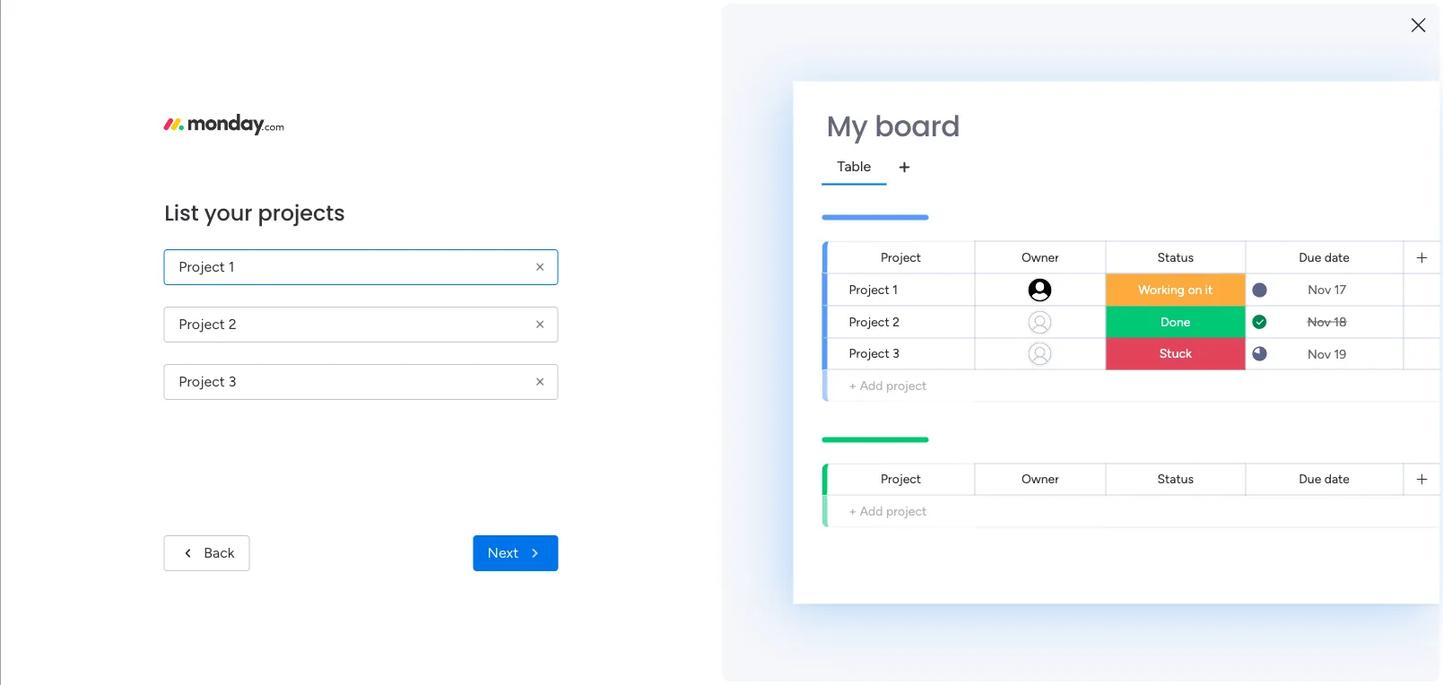 Task type: locate. For each thing, give the bounding box(es) containing it.
is
[[134, 241, 143, 256]]

circle o image left complete
[[1175, 260, 1186, 274]]

circle o image inside install our mobile app link
[[1175, 283, 1186, 296]]

main
[[441, 358, 468, 373], [363, 543, 397, 562]]

list your projects
[[164, 198, 345, 227]]

search
[[1358, 68, 1403, 85]]

your
[[204, 198, 253, 227], [1200, 527, 1228, 545]]

status up install
[[1158, 249, 1194, 265]]

install our mobile app
[[1193, 281, 1326, 297]]

0 vertical spatial due
[[1300, 249, 1322, 265]]

due up in in the bottom right of the page
[[1300, 472, 1322, 487]]

install our mobile app link
[[1175, 279, 1417, 300]]

2 owner from the top
[[1022, 472, 1060, 487]]

circle o image inside complete profile link
[[1175, 260, 1186, 274]]

2 due from the top
[[1300, 472, 1322, 487]]

3 circle o image from the top
[[1175, 283, 1186, 296]]

+
[[849, 378, 857, 393], [849, 503, 857, 519]]

1 vertical spatial +
[[849, 503, 857, 519]]

create
[[161, 261, 197, 276]]

add
[[860, 378, 883, 393], [860, 503, 883, 519]]

work
[[322, 358, 349, 373], [384, 568, 413, 584]]

1 vertical spatial project
[[887, 503, 927, 519]]

1 vertical spatial templates
[[1276, 588, 1340, 606]]

status
[[1158, 249, 1194, 265], [1158, 472, 1194, 487]]

1 vertical spatial date
[[1325, 472, 1351, 487]]

templates right explore
[[1276, 588, 1340, 606]]

0 horizontal spatial main
[[363, 543, 397, 562]]

project 3
[[849, 346, 900, 361]]

1 vertical spatial your
[[1200, 527, 1228, 545]]

workspace down the add to favorites image
[[471, 358, 531, 373]]

search everything image
[[1291, 13, 1309, 31]]

1 due from the top
[[1300, 249, 1322, 265]]

0 vertical spatial due date
[[1300, 249, 1351, 265]]

1 vertical spatial main
[[363, 543, 397, 562]]

1 + from the top
[[849, 378, 857, 393]]

management
[[353, 358, 427, 373], [417, 568, 496, 584]]

1 owner from the top
[[1022, 249, 1060, 265]]

templates
[[1240, 549, 1304, 566], [1276, 588, 1340, 606]]

circle o image
[[1175, 237, 1186, 251], [1175, 260, 1186, 274], [1175, 283, 1186, 296]]

2 date from the top
[[1325, 472, 1351, 487]]

project for project management
[[326, 328, 374, 345]]

+ add project
[[849, 378, 927, 393], [849, 503, 927, 519]]

your right list
[[204, 198, 253, 227]]

1 vertical spatial due
[[1300, 472, 1322, 487]]

0 vertical spatial your
[[204, 198, 253, 227]]

2 circle o image from the top
[[1175, 260, 1186, 274]]

invite team members (0/1) link
[[1175, 234, 1417, 254]]

learn
[[1148, 647, 1184, 664]]

date up app
[[1325, 249, 1351, 265]]

quick search button
[[1288, 59, 1417, 95]]

0 vertical spatial date
[[1325, 249, 1351, 265]]

date
[[1325, 249, 1351, 265], [1325, 472, 1351, 487]]

project for project 2
[[849, 314, 890, 329]]

None text field
[[164, 249, 558, 285]]

1 project from the top
[[887, 378, 927, 393]]

apps image
[[1247, 13, 1265, 31]]

1 vertical spatial management
[[417, 568, 496, 584]]

members
[[1265, 235, 1321, 252]]

2 vertical spatial circle o image
[[1175, 283, 1186, 296]]

circle o image inside invite team members (0/1) link
[[1175, 237, 1186, 251]]

content.
[[91, 280, 138, 296]]

circle o image left invite
[[1175, 237, 1186, 251]]

0 horizontal spatial work
[[322, 358, 349, 373]]

>
[[430, 358, 438, 373]]

1 + add project from the top
[[849, 378, 927, 393]]

workspace up this
[[70, 241, 131, 256]]

workflow
[[1232, 527, 1291, 545]]

empty.
[[146, 241, 185, 256]]

back
[[204, 545, 235, 562]]

workspace up content.
[[82, 261, 143, 276]]

2 + from the top
[[849, 503, 857, 519]]

0 vertical spatial owner
[[1022, 249, 1060, 265]]

0 vertical spatial work
[[322, 358, 349, 373]]

your inside "boost your workflow in minutes with ready-made templates"
[[1200, 527, 1228, 545]]

boost
[[1158, 527, 1196, 545]]

0 vertical spatial project
[[887, 378, 927, 393]]

1 vertical spatial status
[[1158, 472, 1194, 487]]

minutes
[[1309, 527, 1361, 545]]

next button
[[473, 536, 558, 572]]

0 vertical spatial main
[[441, 358, 468, 373]]

1 circle o image from the top
[[1175, 237, 1186, 251]]

explore templates
[[1224, 588, 1340, 606]]

feedback
[[1214, 68, 1270, 85]]

due
[[1300, 249, 1322, 265], [1300, 472, 1322, 487]]

complete
[[1193, 258, 1252, 274]]

1 date from the top
[[1325, 249, 1351, 265]]

main workspace work management
[[363, 543, 496, 584]]

circle o image for complete
[[1175, 260, 1186, 274]]

due date up app
[[1300, 249, 1351, 265]]

back button
[[164, 536, 250, 572]]

0 vertical spatial status
[[1158, 249, 1194, 265]]

1
[[893, 282, 898, 297]]

invite team members (0/1)
[[1193, 235, 1354, 252]]

profile
[[1256, 258, 1294, 274]]

management down project management
[[353, 358, 427, 373]]

project 2
[[849, 314, 900, 329]]

work management > main workspace
[[322, 358, 531, 373]]

1 vertical spatial circle o image
[[1175, 260, 1186, 274]]

1 add from the top
[[860, 378, 883, 393]]

this
[[44, 241, 67, 256]]

project for project 1
[[849, 282, 890, 297]]

0 vertical spatial templates
[[1240, 549, 1304, 566]]

templates inside "boost your workflow in minutes with ready-made templates"
[[1240, 549, 1304, 566]]

0 vertical spatial circle o image
[[1175, 237, 1186, 251]]

0 vertical spatial +
[[849, 378, 857, 393]]

1 vertical spatial work
[[384, 568, 413, 584]]

templates down workflow
[[1240, 549, 1304, 566]]

due date up "minutes"
[[1300, 472, 1351, 487]]

2 status from the top
[[1158, 472, 1194, 487]]

help image
[[1331, 13, 1349, 31]]

due date
[[1300, 249, 1351, 265], [1300, 472, 1351, 487]]

our
[[1231, 281, 1254, 297]]

owner
[[1022, 249, 1060, 265], [1022, 472, 1060, 487]]

0 vertical spatial + add project
[[849, 378, 927, 393]]

1 vertical spatial + add project
[[849, 503, 927, 519]]

circle o image left install
[[1175, 283, 1186, 296]]

management down the next
[[417, 568, 496, 584]]

2 due date from the top
[[1300, 472, 1351, 487]]

status up boost
[[1158, 472, 1194, 487]]

project management
[[326, 328, 464, 345]]

workspace
[[70, 241, 131, 256], [82, 261, 143, 276], [471, 358, 531, 373], [401, 543, 479, 562]]

add to favorites image
[[508, 328, 526, 346]]

1 horizontal spatial your
[[1200, 527, 1228, 545]]

workspace left the next
[[401, 543, 479, 562]]

None text field
[[164, 306, 558, 342], [164, 364, 558, 400], [164, 306, 558, 342], [164, 364, 558, 400]]

0 vertical spatial add
[[860, 378, 883, 393]]

1 vertical spatial owner
[[1022, 472, 1060, 487]]

due left (0/1)
[[1300, 249, 1322, 265]]

date up "minutes"
[[1325, 472, 1351, 487]]

project
[[887, 378, 927, 393], [887, 503, 927, 519]]

explore templates button
[[1158, 580, 1406, 615]]

project
[[881, 249, 922, 265], [849, 282, 890, 297], [849, 314, 890, 329], [326, 328, 374, 345], [849, 346, 890, 361], [881, 472, 922, 487]]

1 horizontal spatial work
[[384, 568, 413, 584]]

0 horizontal spatial your
[[204, 198, 253, 227]]

1 vertical spatial add
[[860, 503, 883, 519]]

1 vertical spatial due date
[[1300, 472, 1351, 487]]

your for boost
[[1200, 527, 1228, 545]]

v2 bolt switch image
[[1302, 67, 1313, 87]]

workspace inside main workspace work management
[[401, 543, 479, 562]]

component image
[[300, 356, 316, 372]]

your up made
[[1200, 527, 1228, 545]]

my board
[[827, 105, 961, 146]]



Task type: vqa. For each thing, say whether or not it's contained in the screenshot.
+ Add project
yes



Task type: describe. For each thing, give the bounding box(es) containing it.
in
[[1294, 527, 1306, 545]]

install
[[1193, 281, 1228, 297]]

inspired
[[1225, 647, 1277, 664]]

next
[[488, 545, 519, 562]]

templates inside button
[[1276, 588, 1340, 606]]

project 1
[[849, 282, 898, 297]]

give
[[1183, 68, 1210, 85]]

circle o image for install
[[1175, 283, 1186, 296]]

projects
[[258, 198, 345, 227]]

invite members image
[[1208, 13, 1226, 31]]

my
[[827, 105, 868, 146]]

management inside main workspace work management
[[417, 568, 496, 584]]

2 + add project from the top
[[849, 503, 927, 519]]

your for list
[[204, 198, 253, 227]]

complete profile link
[[1175, 256, 1417, 277]]

team
[[1229, 235, 1262, 252]]

v2 user feedback image
[[1162, 67, 1176, 87]]

3
[[893, 346, 900, 361]]

project for project 3
[[849, 346, 890, 361]]

2
[[893, 314, 900, 329]]

public board image
[[300, 328, 319, 347]]

get
[[1200, 647, 1222, 664]]

2 add from the top
[[860, 503, 883, 519]]

this workspace is empty. join this workspace to create content.
[[32, 241, 197, 296]]

board
[[875, 105, 961, 146]]

this
[[59, 261, 79, 276]]

quick search
[[1317, 68, 1403, 85]]

to
[[146, 261, 158, 276]]

invite
[[1193, 235, 1226, 252]]

work inside main workspace work management
[[384, 568, 413, 584]]

quick
[[1317, 68, 1354, 85]]

app
[[1301, 281, 1326, 297]]

with
[[1364, 527, 1392, 545]]

1 due date from the top
[[1300, 249, 1351, 265]]

main inside main workspace work management
[[363, 543, 397, 562]]

list
[[164, 198, 199, 227]]

templates image image
[[1164, 387, 1401, 511]]

made
[[1200, 549, 1236, 566]]

0 vertical spatial management
[[353, 358, 427, 373]]

circle o image for invite
[[1175, 237, 1186, 251]]

explore
[[1224, 588, 1272, 606]]

boost your workflow in minutes with ready-made templates
[[1158, 527, 1392, 566]]

&
[[1187, 647, 1196, 664]]

ready-
[[1158, 549, 1200, 566]]

1 horizontal spatial main
[[441, 358, 468, 373]]

give feedback
[[1183, 68, 1270, 85]]

notifications image
[[1129, 13, 1147, 31]]

1 status from the top
[[1158, 249, 1194, 265]]

management
[[377, 328, 464, 345]]

learn & get inspired
[[1148, 647, 1277, 664]]

jacob simon image
[[1394, 7, 1422, 36]]

complete profile
[[1193, 258, 1294, 274]]

inbox image
[[1168, 13, 1186, 31]]

logo image
[[164, 114, 284, 136]]

2 project from the top
[[887, 503, 927, 519]]

mobile
[[1257, 281, 1298, 297]]

join
[[32, 261, 56, 276]]

(0/1)
[[1325, 235, 1354, 252]]



